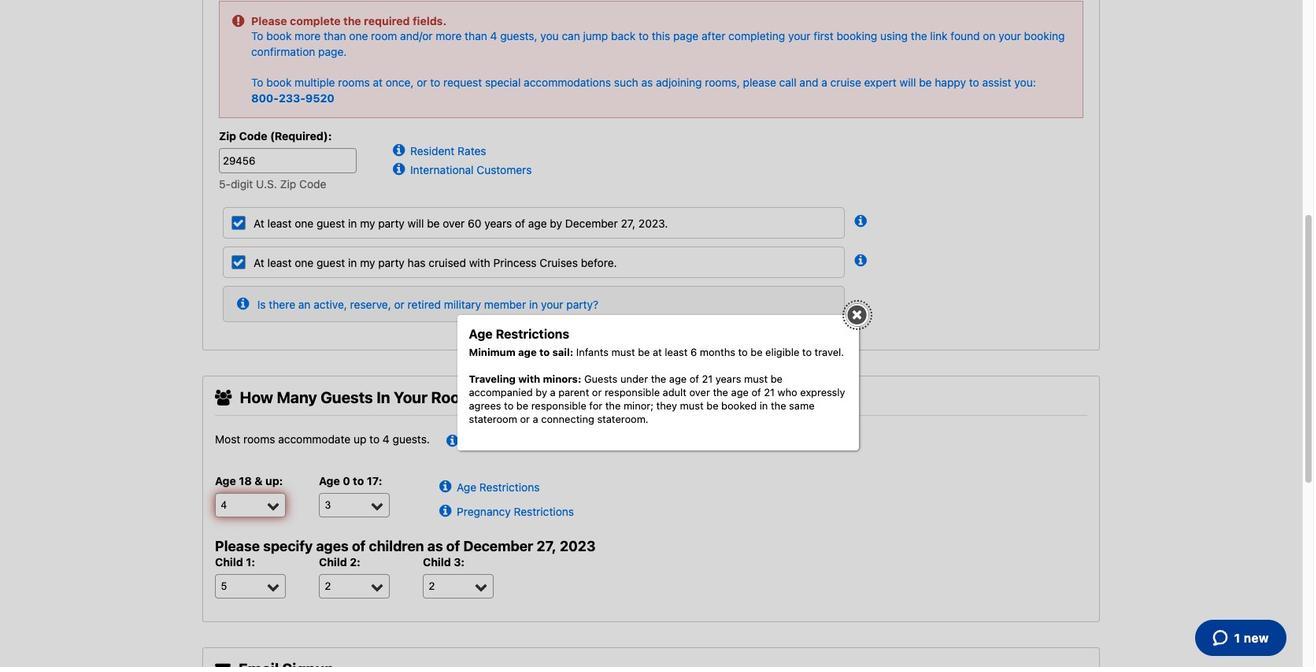 Task type: describe. For each thing, give the bounding box(es) containing it.
be down accompanied
[[517, 399, 529, 412]]

of up 2:
[[352, 538, 366, 555]]

at least one guest in my party will be over 60 years of age by december 27, 2023.
[[254, 216, 668, 230]]

agrees
[[469, 399, 502, 412]]

2 than from the left
[[465, 29, 488, 43]]

party for has
[[378, 256, 405, 269]]

happy
[[935, 76, 967, 89]]

1 vertical spatial 27,
[[537, 538, 557, 555]]

or right once,
[[417, 76, 427, 89]]

expert
[[865, 76, 897, 89]]

age restrictions inside dialog
[[469, 327, 570, 341]]

fields.
[[413, 14, 447, 27]]

800-
[[251, 91, 279, 105]]

be left the eligible
[[751, 346, 763, 359]]

military
[[444, 298, 481, 311]]

special
[[485, 76, 521, 89]]

to right up
[[370, 432, 380, 446]]

least for at least one guest in my party has cruised with princess cruises before.
[[268, 256, 292, 269]]

1 horizontal spatial december
[[566, 216, 618, 230]]

of up 3:
[[447, 538, 460, 555]]

u.s.
[[256, 177, 277, 191]]

cruised
[[429, 256, 466, 269]]

be up under
[[638, 346, 650, 359]]

1 booking from the left
[[837, 29, 878, 43]]

minors:
[[543, 373, 582, 385]]

Zip Code (Required): text field
[[219, 148, 357, 173]]

guests.
[[393, 432, 430, 446]]

please specify ages of children as of december 27, 2023
[[215, 538, 596, 555]]

2023
[[560, 538, 596, 555]]

my for has
[[360, 256, 375, 269]]

international customers link
[[393, 160, 532, 177]]

info circle image inside international customers link
[[393, 160, 410, 176]]

zip code (required):
[[219, 129, 332, 143]]

please
[[743, 76, 777, 89]]

2 horizontal spatial your
[[999, 29, 1022, 43]]

traveling with minors:
[[469, 373, 582, 385]]

is there an active, reserve, or retired military member in your party? link
[[237, 295, 599, 312]]

for
[[590, 399, 603, 412]]

info circle image for booking multiple rooms
[[447, 432, 464, 447]]

or left the retired
[[394, 298, 405, 311]]

how many guests in your room?
[[240, 388, 482, 406]]

18
[[239, 474, 252, 488]]

guests, you can jump back to this page after completing your first booking using the link found on your booking confirmation page.
[[251, 29, 1066, 58]]

0 vertical spatial zip
[[219, 129, 236, 143]]

0 vertical spatial over
[[443, 216, 465, 230]]

in inside guests under the age of 21 years must be accompanied by a parent or responsible adult over the age of 21 who expressly agrees to be responsible for the minor; they must be booked in the same stateroom or a connecting stateroom.
[[760, 399, 768, 412]]

least inside age restrictions dialog
[[665, 346, 688, 359]]

resident
[[410, 144, 455, 158]]

parent
[[559, 386, 590, 398]]

page.
[[318, 45, 347, 58]]

one for has
[[295, 256, 314, 269]]

over inside guests under the age of 21 years must be accompanied by a parent or responsible adult over the age of 21 who expressly agrees to be responsible for the minor; they must be booked in the same stateroom or a connecting stateroom.
[[690, 386, 711, 398]]

1 horizontal spatial 21
[[764, 386, 775, 398]]

child for child 1:
[[215, 555, 243, 569]]

many
[[277, 388, 317, 406]]

my for will
[[360, 216, 375, 230]]

minimum
[[469, 346, 516, 359]]

an
[[298, 298, 311, 311]]

resident rates
[[410, 144, 487, 158]]

at least one guest in my party has cruised with princess cruises before.
[[254, 256, 617, 269]]

2023.
[[639, 216, 668, 230]]

booking
[[464, 435, 505, 448]]

1 horizontal spatial zip
[[280, 177, 297, 191]]

complete
[[290, 14, 341, 27]]

multiple
[[508, 435, 549, 448]]

pregnancy
[[457, 505, 511, 518]]

this
[[652, 29, 671, 43]]

to left 'request'
[[430, 76, 441, 89]]

child 2:
[[319, 555, 361, 569]]

age up cruises
[[529, 216, 547, 230]]

0 horizontal spatial guests
[[321, 388, 373, 406]]

accommodations
[[524, 76, 611, 89]]

your for first
[[789, 29, 811, 43]]

back
[[611, 29, 636, 43]]

&
[[255, 474, 263, 488]]

to inside how many guests in your room? "group"
[[353, 474, 364, 488]]

9520
[[306, 91, 335, 105]]

0 vertical spatial responsible
[[605, 386, 660, 398]]

years inside guests under the age of 21 years must be accompanied by a parent or responsible adult over the age of 21 who expressly agrees to be responsible for the minor; they must be booked in the same stateroom or a connecting stateroom.
[[716, 373, 742, 385]]

0 horizontal spatial 4
[[383, 432, 390, 446]]

children
[[369, 538, 424, 555]]

to left travel.
[[803, 346, 812, 359]]

17:
[[367, 474, 382, 488]]

least for at least one guest in my party will be over 60 years of age by december 27, 2023.
[[268, 216, 292, 230]]

who
[[778, 386, 798, 398]]

1 more from the left
[[295, 29, 321, 43]]

the up stateroom.
[[606, 399, 621, 412]]

such
[[614, 76, 639, 89]]

pregnancy restrictions
[[457, 505, 574, 518]]

found
[[951, 29, 981, 43]]

multiple
[[295, 76, 335, 89]]

is
[[257, 298, 266, 311]]

age left 18 in the left bottom of the page
[[215, 474, 236, 488]]

completing
[[729, 29, 786, 43]]

3:
[[454, 555, 465, 569]]

0 vertical spatial by
[[550, 216, 563, 230]]

party for will
[[378, 216, 405, 230]]

your
[[394, 388, 428, 406]]

restrictions for "pregnancy restrictions" link
[[514, 505, 574, 518]]

child 1:
[[215, 555, 255, 569]]

info circle image for age restrictions
[[440, 478, 457, 493]]

infants
[[577, 346, 609, 359]]

international customers
[[410, 163, 532, 176]]

2:
[[350, 555, 361, 569]]

specify
[[263, 538, 313, 555]]

1 horizontal spatial code
[[299, 177, 327, 191]]

age up booked
[[732, 386, 749, 398]]

you:
[[1015, 76, 1037, 89]]

or up 'booking multiple rooms'
[[520, 412, 530, 425]]

up:
[[266, 474, 283, 488]]

child 3:
[[423, 555, 465, 569]]

eligible
[[766, 346, 800, 359]]

is there an active, reserve, or retired military member in your party?
[[257, 298, 599, 311]]

1 vertical spatial rooms
[[243, 432, 275, 446]]

most rooms accommodate up to 4 guests.
[[215, 432, 430, 446]]

using
[[881, 29, 908, 43]]

most
[[215, 432, 241, 446]]

they
[[657, 399, 678, 412]]

0 horizontal spatial must
[[612, 346, 636, 359]]

5-digit u.s. zip code
[[219, 177, 327, 191]]

to for to book multiple rooms at once, or to request special accommodations such as adjoining rooms, please call and a cruise expert will be happy to assist you:
[[251, 76, 264, 89]]

0 vertical spatial will
[[900, 76, 917, 89]]

0 horizontal spatial will
[[408, 216, 424, 230]]

1 than from the left
[[324, 29, 346, 43]]

1 horizontal spatial a
[[550, 386, 556, 398]]

reserve,
[[350, 298, 391, 311]]

be up at least one guest in my party has cruised with princess cruises before.
[[427, 216, 440, 230]]

be left happy
[[920, 76, 932, 89]]

you
[[541, 29, 559, 43]]

confirmation
[[251, 45, 315, 58]]

cruise
[[831, 76, 862, 89]]

by inside guests under the age of 21 years must be accompanied by a parent or responsible adult over the age of 21 who expressly agrees to be responsible for the minor; they must be booked in the same stateroom or a connecting stateroom.
[[536, 386, 548, 398]]



Task type: vqa. For each thing, say whether or not it's contained in the screenshot.
an
yes



Task type: locate. For each thing, give the bounding box(es) containing it.
1 vertical spatial as
[[428, 538, 443, 555]]

at
[[373, 76, 383, 89], [653, 346, 662, 359]]

please
[[251, 14, 287, 27], [215, 538, 260, 555]]

before.
[[581, 256, 617, 269]]

must up under
[[612, 346, 636, 359]]

december up before.
[[566, 216, 618, 230]]

age up traveling with minors:
[[518, 346, 537, 359]]

be up who
[[771, 373, 783, 385]]

restrictions up sail: at the bottom of page
[[496, 327, 570, 341]]

restrictions inside age restrictions dialog
[[496, 327, 570, 341]]

of
[[515, 216, 526, 230], [690, 373, 700, 385], [752, 386, 762, 398], [352, 538, 366, 555], [447, 538, 460, 555]]

by up cruises
[[550, 216, 563, 230]]

age restrictions down member
[[469, 327, 570, 341]]

0 horizontal spatial 21
[[702, 373, 713, 385]]

retired
[[408, 298, 441, 311]]

2 guest from the top
[[317, 256, 345, 269]]

0 vertical spatial least
[[268, 216, 292, 230]]

to left assist
[[970, 76, 980, 89]]

digit
[[231, 177, 253, 191]]

1 horizontal spatial than
[[465, 29, 488, 43]]

child for child 3:
[[423, 555, 451, 569]]

27, left 2023
[[537, 538, 557, 555]]

traveling
[[469, 373, 516, 385]]

please for please specify ages of children as of december 27, 2023
[[215, 538, 260, 555]]

age up adult
[[670, 373, 687, 385]]

please specify ages of children as of december 27, 2023 group
[[215, 555, 527, 610]]

info circle image for resident rates
[[393, 141, 410, 157]]

age restrictions
[[469, 327, 570, 341], [457, 481, 540, 494]]

more
[[295, 29, 321, 43], [436, 29, 462, 43]]

1 vertical spatial at
[[653, 346, 662, 359]]

of up booked
[[752, 386, 762, 398]]

international
[[410, 163, 474, 176]]

0 horizontal spatial child
[[215, 555, 243, 569]]

2 vertical spatial least
[[665, 346, 688, 359]]

one for will
[[295, 216, 314, 230]]

will right expert
[[900, 76, 917, 89]]

minimum age to sail: infants must be at least 6 months to be eligible to travel.
[[469, 346, 845, 359]]

800-233-9520
[[251, 91, 335, 105]]

a right and
[[822, 76, 828, 89]]

your for party?
[[541, 298, 564, 311]]

1 guest from the top
[[317, 216, 345, 230]]

under
[[621, 373, 649, 385]]

same
[[790, 399, 815, 412]]

2 vertical spatial must
[[680, 399, 704, 412]]

required
[[364, 14, 410, 27]]

27, left 2023.
[[621, 216, 636, 230]]

info circle image inside is there an active, reserve, or retired military member in your party? link
[[237, 295, 254, 311]]

1 vertical spatial party
[[378, 256, 405, 269]]

responsible up "connecting"
[[532, 399, 587, 412]]

0 vertical spatial guest
[[317, 216, 345, 230]]

of up "princess"
[[515, 216, 526, 230]]

0 horizontal spatial a
[[533, 412, 539, 425]]

jump
[[583, 29, 608, 43]]

the
[[344, 14, 361, 27], [911, 29, 928, 43], [651, 373, 667, 385], [713, 386, 729, 398], [606, 399, 621, 412], [771, 399, 787, 412]]

room
[[371, 29, 397, 43]]

please right exclamation circle image
[[251, 14, 287, 27]]

1 vertical spatial at
[[254, 256, 265, 269]]

0 horizontal spatial over
[[443, 216, 465, 230]]

least down '5-digit u.s. zip code' on the top of the page
[[268, 216, 292, 230]]

a up multiple
[[533, 412, 539, 425]]

will up the 'has'
[[408, 216, 424, 230]]

booking right the first
[[837, 29, 878, 43]]

2 child from the left
[[319, 555, 347, 569]]

1 vertical spatial must
[[745, 373, 768, 385]]

age restrictions link
[[440, 478, 540, 495]]

the inside guests, you can jump back to this page after completing your first booking using the link found on your booking confirmation page.
[[911, 29, 928, 43]]

restrictions inside "pregnancy restrictions" link
[[514, 505, 574, 518]]

age up pregnancy
[[457, 481, 477, 494]]

0 horizontal spatial by
[[536, 386, 548, 398]]

and
[[800, 76, 819, 89]]

1 horizontal spatial as
[[642, 76, 653, 89]]

code
[[239, 129, 268, 143], [299, 177, 327, 191]]

connecting
[[541, 412, 595, 425]]

0 vertical spatial 27,
[[621, 216, 636, 230]]

to left sail: at the bottom of page
[[540, 346, 550, 359]]

2 book from the top
[[266, 76, 292, 89]]

age
[[529, 216, 547, 230], [518, 346, 537, 359], [670, 373, 687, 385], [732, 386, 749, 398]]

more down complete
[[295, 29, 321, 43]]

than left guests,
[[465, 29, 488, 43]]

1 vertical spatial responsible
[[532, 399, 587, 412]]

sail:
[[553, 346, 574, 359]]

0 vertical spatial at
[[373, 76, 383, 89]]

to right 'months'
[[739, 346, 748, 359]]

age up minimum
[[469, 327, 493, 341]]

page
[[674, 29, 699, 43]]

by down traveling with minors:
[[536, 386, 548, 398]]

1 vertical spatial zip
[[280, 177, 297, 191]]

request
[[444, 76, 482, 89]]

at for at least one guest in my party has cruised with
[[254, 256, 265, 269]]

1 vertical spatial one
[[295, 216, 314, 230]]

party up at least one guest in my party has cruised with princess cruises before.
[[378, 216, 405, 230]]

book for multiple
[[266, 76, 292, 89]]

to inside guests under the age of 21 years must be accompanied by a parent or responsible adult over the age of 21 who expressly agrees to be responsible for the minor; they must be booked in the same stateroom or a connecting stateroom.
[[504, 399, 514, 412]]

or
[[417, 76, 427, 89], [394, 298, 405, 311], [592, 386, 602, 398], [520, 412, 530, 425]]

1 horizontal spatial over
[[690, 386, 711, 398]]

1 horizontal spatial responsible
[[605, 386, 660, 398]]

must down adult
[[680, 399, 704, 412]]

booking multiple rooms
[[464, 435, 587, 448]]

0 horizontal spatial rooms
[[243, 432, 275, 446]]

1 vertical spatial please
[[215, 538, 260, 555]]

please up child 1:
[[215, 538, 260, 555]]

one up an
[[295, 256, 314, 269]]

1 horizontal spatial your
[[789, 29, 811, 43]]

and/or
[[400, 29, 433, 43]]

be left booked
[[707, 399, 719, 412]]

code down zip code (required): text box
[[299, 177, 327, 191]]

to down accompanied
[[504, 399, 514, 412]]

1 horizontal spatial rooms
[[338, 76, 370, 89]]

at left once,
[[373, 76, 383, 89]]

info circle image inside booking multiple rooms link
[[447, 432, 464, 447]]

2 more from the left
[[436, 29, 462, 43]]

info circle image left "is"
[[237, 295, 254, 311]]

over
[[443, 216, 465, 230], [690, 386, 711, 398]]

1 party from the top
[[378, 216, 405, 230]]

0 vertical spatial my
[[360, 216, 375, 230]]

4
[[491, 29, 498, 43], [383, 432, 390, 446]]

years
[[485, 216, 512, 230], [716, 373, 742, 385]]

guests under the age of 21 years must be accompanied by a parent or responsible adult over the age of 21 who expressly agrees to be responsible for the minor; they must be booked in the same stateroom or a connecting stateroom.
[[469, 373, 846, 425]]

info circle image down room?
[[447, 432, 464, 447]]

envelope image
[[215, 662, 231, 667]]

of down 6
[[690, 373, 700, 385]]

one down '5-digit u.s. zip code' on the top of the page
[[295, 216, 314, 230]]

book up confirmation
[[266, 29, 292, 43]]

1 vertical spatial will
[[408, 216, 424, 230]]

60
[[468, 216, 482, 230]]

with right cruised
[[469, 256, 491, 269]]

0 horizontal spatial your
[[541, 298, 564, 311]]

guests up for
[[585, 373, 618, 385]]

0 vertical spatial please
[[251, 14, 287, 27]]

cruises
[[540, 256, 578, 269]]

least left 6
[[665, 346, 688, 359]]

1:
[[246, 555, 255, 569]]

a down 'minors:' at the left of the page
[[550, 386, 556, 398]]

0 horizontal spatial at
[[373, 76, 383, 89]]

1 vertical spatial my
[[360, 256, 375, 269]]

room?
[[431, 388, 482, 406]]

1 vertical spatial guests
[[321, 388, 373, 406]]

your right on
[[999, 29, 1022, 43]]

1 vertical spatial book
[[266, 76, 292, 89]]

1 child from the left
[[215, 555, 243, 569]]

0 horizontal spatial code
[[239, 129, 268, 143]]

4 left guests.
[[383, 432, 390, 446]]

age
[[469, 327, 493, 341], [215, 474, 236, 488], [319, 474, 340, 488], [457, 481, 477, 494]]

1 vertical spatial over
[[690, 386, 711, 398]]

at for at least one guest in my party will be over
[[254, 216, 265, 230]]

0
[[343, 474, 350, 488]]

0 vertical spatial as
[[642, 76, 653, 89]]

1 book from the top
[[266, 29, 292, 43]]

2 horizontal spatial a
[[822, 76, 828, 89]]

0 vertical spatial a
[[822, 76, 828, 89]]

can
[[562, 29, 580, 43]]

the up 'to book more than one room and/or more than 4'
[[344, 14, 361, 27]]

in
[[377, 388, 391, 406]]

0 horizontal spatial zip
[[219, 129, 236, 143]]

at up "is"
[[254, 256, 265, 269]]

at inside age restrictions dialog
[[653, 346, 662, 359]]

age restrictions up "pregnancy restrictions" link
[[457, 481, 540, 494]]

has
[[408, 256, 426, 269]]

there
[[269, 298, 295, 311]]

december
[[566, 216, 618, 230], [464, 538, 534, 555]]

princess
[[494, 256, 537, 269]]

0 vertical spatial age restrictions
[[469, 327, 570, 341]]

age inside dialog
[[469, 327, 493, 341]]

booked
[[722, 399, 757, 412]]

responsible down under
[[605, 386, 660, 398]]

6
[[691, 346, 697, 359]]

child for child 2:
[[319, 555, 347, 569]]

with up accompanied
[[519, 373, 541, 385]]

info circle image inside "pregnancy restrictions" link
[[440, 502, 457, 518]]

how many guests in your room? group
[[215, 474, 423, 529]]

with inside age restrictions dialog
[[519, 373, 541, 385]]

2 party from the top
[[378, 256, 405, 269]]

0 horizontal spatial years
[[485, 216, 512, 230]]

0 vertical spatial 21
[[702, 373, 713, 385]]

guests left in
[[321, 388, 373, 406]]

1 to from the top
[[251, 29, 264, 43]]

1 horizontal spatial guests
[[585, 373, 618, 385]]

rates
[[458, 144, 487, 158]]

after
[[702, 29, 726, 43]]

1 vertical spatial 4
[[383, 432, 390, 446]]

1 vertical spatial code
[[299, 177, 327, 191]]

zip right the u.s.
[[280, 177, 297, 191]]

group
[[219, 130, 1084, 138]]

guest for has
[[317, 256, 345, 269]]

restrictions up 2023
[[514, 505, 574, 518]]

1 vertical spatial years
[[716, 373, 742, 385]]

3 child from the left
[[423, 555, 451, 569]]

december down "pregnancy restrictions" link
[[464, 538, 534, 555]]

21
[[702, 373, 713, 385], [764, 386, 775, 398]]

please for please complete the required fields.
[[251, 14, 287, 27]]

months
[[700, 346, 736, 359]]

to for to book more than one room and/or more than 4
[[251, 29, 264, 43]]

0 vertical spatial 4
[[491, 29, 498, 43]]

4 left guests,
[[491, 29, 498, 43]]

2 vertical spatial restrictions
[[514, 505, 574, 518]]

1 horizontal spatial will
[[900, 76, 917, 89]]

to right 0
[[353, 474, 364, 488]]

up
[[354, 432, 367, 446]]

2 vertical spatial a
[[533, 412, 539, 425]]

1 vertical spatial december
[[464, 538, 534, 555]]

least
[[268, 216, 292, 230], [268, 256, 292, 269], [665, 346, 688, 359]]

age left 0
[[319, 474, 340, 488]]

1 vertical spatial by
[[536, 386, 548, 398]]

call
[[780, 76, 797, 89]]

1 vertical spatial 21
[[764, 386, 775, 398]]

0 vertical spatial with
[[469, 256, 491, 269]]

restrictions up "pregnancy restrictions" link
[[480, 481, 540, 494]]

over left 60
[[443, 216, 465, 230]]

age 0 to 17:
[[319, 474, 382, 488]]

to book multiple rooms at once, or to request special accommodations such as adjoining rooms, please call and a cruise expert will be happy to assist you:
[[251, 76, 1037, 89]]

0 vertical spatial book
[[266, 29, 292, 43]]

adjoining
[[656, 76, 702, 89]]

once,
[[386, 76, 414, 89]]

(required):
[[270, 129, 332, 143]]

the up booked
[[713, 386, 729, 398]]

0 horizontal spatial 27,
[[537, 538, 557, 555]]

info circle image inside age restrictions link
[[440, 478, 457, 493]]

expressly
[[801, 386, 846, 398]]

1 horizontal spatial 4
[[491, 29, 498, 43]]

booking multiple rooms link
[[447, 432, 587, 449]]

party?
[[567, 298, 599, 311]]

21 left who
[[764, 386, 775, 398]]

1 vertical spatial least
[[268, 256, 292, 269]]

to inside guests, you can jump back to this page after completing your first booking using the link found on your booking confirmation page.
[[639, 29, 649, 43]]

child left 3:
[[423, 555, 451, 569]]

1 horizontal spatial 27,
[[621, 216, 636, 230]]

0 vertical spatial must
[[612, 346, 636, 359]]

0 vertical spatial restrictions
[[496, 327, 570, 341]]

info circle image up "international"
[[393, 141, 410, 157]]

child left 1:
[[215, 555, 243, 569]]

restrictions for age restrictions link
[[480, 481, 540, 494]]

child down ages
[[319, 555, 347, 569]]

as up "child 3:"
[[428, 538, 443, 555]]

1 horizontal spatial booking
[[1025, 29, 1066, 43]]

one down please complete the required fields.
[[349, 29, 368, 43]]

users image
[[215, 390, 232, 406]]

0 vertical spatial rooms
[[338, 76, 370, 89]]

rooms right most
[[243, 432, 275, 446]]

to up the 800-
[[251, 76, 264, 89]]

guest down '5-digit u.s. zip code' on the top of the page
[[317, 216, 345, 230]]

1 horizontal spatial with
[[519, 373, 541, 385]]

info circle image
[[393, 141, 410, 157], [237, 295, 254, 311], [447, 432, 464, 447], [440, 478, 457, 493]]

guests inside guests under the age of 21 years must be accompanied by a parent or responsible adult over the age of 21 who expressly agrees to be responsible for the minor; they must be booked in the same stateroom or a connecting stateroom.
[[585, 373, 618, 385]]

accompanied
[[469, 386, 533, 398]]

info circle image
[[393, 160, 410, 176], [855, 212, 872, 227], [855, 251, 872, 267], [440, 502, 457, 518]]

code down the 800-
[[239, 129, 268, 143]]

please complete the required fields.
[[251, 14, 447, 27]]

0 vertical spatial code
[[239, 129, 268, 143]]

0 horizontal spatial booking
[[837, 29, 878, 43]]

how
[[240, 388, 273, 406]]

the up adult
[[651, 373, 667, 385]]

0 vertical spatial at
[[254, 216, 265, 230]]

2 at from the top
[[254, 256, 265, 269]]

active,
[[314, 298, 347, 311]]

0 vertical spatial party
[[378, 216, 405, 230]]

2 vertical spatial one
[[295, 256, 314, 269]]

1 vertical spatial restrictions
[[480, 481, 540, 494]]

must
[[612, 346, 636, 359], [745, 373, 768, 385], [680, 399, 704, 412]]

the left link
[[911, 29, 928, 43]]

1 my from the top
[[360, 216, 375, 230]]

1 horizontal spatial more
[[436, 29, 462, 43]]

at down the u.s.
[[254, 216, 265, 230]]

0 vertical spatial one
[[349, 29, 368, 43]]

info circle image inside resident rates link
[[393, 141, 410, 157]]

2 my from the top
[[360, 256, 375, 269]]

age restrictions dialog
[[457, 303, 869, 451]]

0 vertical spatial years
[[485, 216, 512, 230]]

2 to from the top
[[251, 76, 264, 89]]

guest for will
[[317, 216, 345, 230]]

2 horizontal spatial child
[[423, 555, 451, 569]]

1 vertical spatial a
[[550, 386, 556, 398]]

0 horizontal spatial more
[[295, 29, 321, 43]]

2 booking from the left
[[1025, 29, 1066, 43]]

link
[[931, 29, 948, 43]]

1 at from the top
[[254, 216, 265, 230]]

on
[[984, 29, 996, 43]]

0 horizontal spatial as
[[428, 538, 443, 555]]

1 horizontal spatial years
[[716, 373, 742, 385]]

booking up you:
[[1025, 29, 1066, 43]]

0 vertical spatial december
[[566, 216, 618, 230]]

book for more
[[266, 29, 292, 43]]

zip up 5-
[[219, 129, 236, 143]]

than up page. on the left top of page
[[324, 29, 346, 43]]

over right adult
[[690, 386, 711, 398]]

1 vertical spatial age restrictions
[[457, 481, 540, 494]]

1 horizontal spatial at
[[653, 346, 662, 359]]

must up booked
[[745, 373, 768, 385]]

exclamation circle image
[[232, 14, 245, 28]]

my up reserve,
[[360, 256, 375, 269]]

the down who
[[771, 399, 787, 412]]

restrictions inside age restrictions link
[[480, 481, 540, 494]]

or up for
[[592, 386, 602, 398]]

child
[[215, 555, 243, 569], [319, 555, 347, 569], [423, 555, 451, 569]]

5-
[[219, 177, 231, 191]]

0 horizontal spatial responsible
[[532, 399, 587, 412]]

1 vertical spatial to
[[251, 76, 264, 89]]

book up 233-
[[266, 76, 292, 89]]

ages
[[316, 538, 349, 555]]

2 horizontal spatial must
[[745, 373, 768, 385]]

years right 60
[[485, 216, 512, 230]]

1 horizontal spatial by
[[550, 216, 563, 230]]

21 down 'months'
[[702, 373, 713, 385]]

to
[[639, 29, 649, 43], [430, 76, 441, 89], [970, 76, 980, 89], [540, 346, 550, 359], [739, 346, 748, 359], [803, 346, 812, 359], [504, 399, 514, 412], [370, 432, 380, 446], [353, 474, 364, 488]]

0 vertical spatial guests
[[585, 373, 618, 385]]

1 vertical spatial guest
[[317, 256, 345, 269]]



